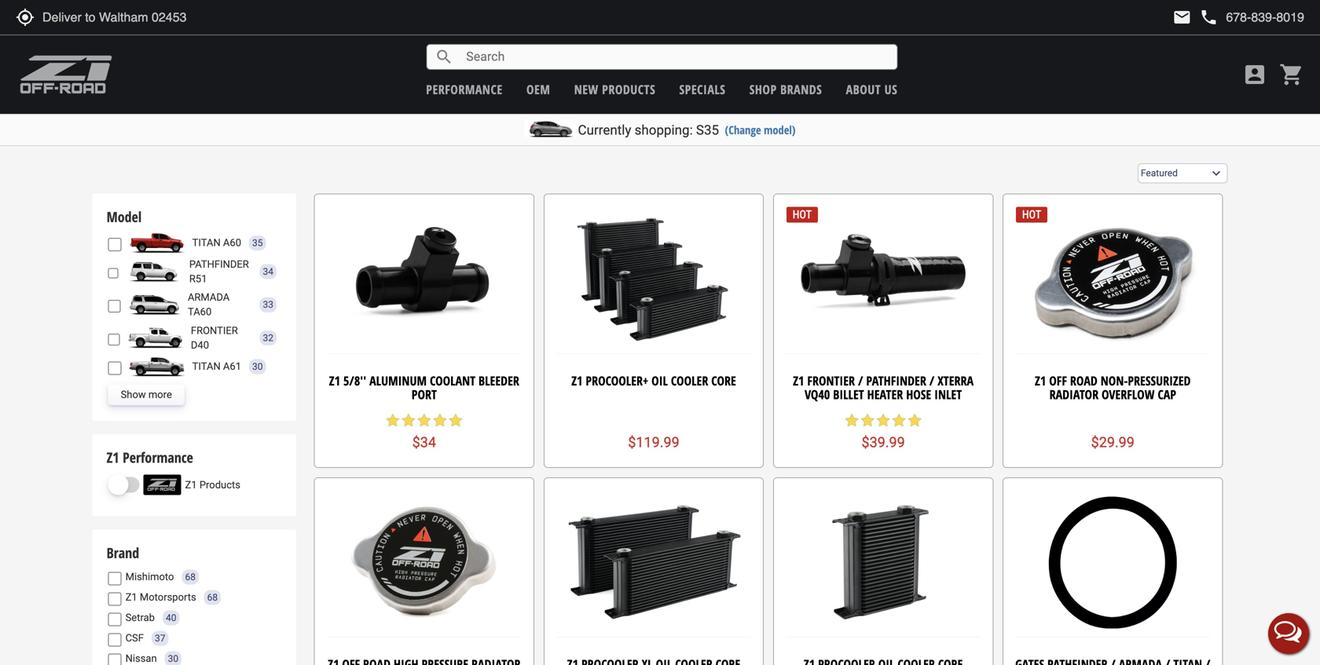 Task type: locate. For each thing, give the bounding box(es) containing it.
billet
[[834, 387, 865, 403]]

inlet
[[935, 387, 962, 403]]

titan a60
[[192, 237, 241, 249]]

bleeder
[[479, 373, 520, 390]]

5 star from the left
[[448, 413, 464, 429]]

search
[[435, 48, 454, 66]]

products
[[602, 81, 656, 98]]

z1 for z1 5/8'' aluminum coolant bleeder port
[[329, 373, 340, 390]]

titan a61
[[192, 361, 241, 373]]

titan down "d40" at the left bottom
[[192, 361, 221, 373]]

z1 motorsports logo image
[[20, 55, 113, 94]]

68
[[185, 572, 196, 583], [207, 593, 218, 604]]

show
[[121, 389, 146, 401]]

a61
[[223, 361, 241, 373]]

vq40
[[805, 387, 830, 403]]

s35
[[697, 122, 719, 138]]

us
[[885, 81, 898, 98]]

star star star star star $39.99
[[845, 413, 923, 451]]

z1 for z1 motorsports
[[125, 592, 137, 604]]

z1 inside z1 5/8'' aluminum coolant bleeder port
[[329, 373, 340, 390]]

1 vertical spatial 68
[[207, 593, 218, 604]]

motorsports
[[140, 592, 196, 604]]

None checkbox
[[108, 300, 121, 314], [108, 333, 120, 347], [108, 300, 121, 314], [108, 333, 120, 347]]

coolant
[[430, 373, 476, 390]]

road
[[1071, 373, 1098, 390]]

z1 procooler+ oil cooler core
[[572, 373, 737, 390]]

d40
[[191, 340, 209, 351]]

titan up pathfinder
[[192, 237, 221, 249]]

z1 left 5/8''
[[329, 373, 340, 390]]

0 horizontal spatial /
[[859, 373, 864, 390]]

68 up motorsports
[[185, 572, 196, 583]]

pressurized
[[1129, 373, 1192, 390]]

z1 left procooler+
[[572, 373, 583, 390]]

nissan
[[125, 653, 157, 665]]

0 horizontal spatial 30
[[168, 654, 179, 665]]

z1 inside z1 frontier / pathfinder / xterra vq40 billet heater hose inlet
[[793, 373, 805, 390]]

r51
[[189, 273, 207, 285]]

cap
[[1158, 387, 1177, 403]]

nissan frontier d40 2005 2006 2007 2008 2009 2010 2011 2012 2013 2014 2015 2016 2017 2018 2019 2020 2021 vq40de vq38dd qr25de 4.0l 3.8l 2.5l s se sl sv le xe pro-4x offroad z1 off-road image
[[124, 328, 187, 349]]

/ left heater
[[859, 373, 864, 390]]

oil
[[652, 373, 668, 390]]

30 right nissan
[[168, 654, 179, 665]]

model
[[107, 208, 142, 227]]

pathfinder r51
[[189, 259, 249, 285]]

9 star from the left
[[892, 413, 907, 429]]

cooler
[[671, 373, 709, 390]]

titan for titan a60
[[192, 237, 221, 249]]

$29.99
[[1092, 435, 1135, 451]]

(change model) link
[[725, 122, 796, 138]]

aluminum
[[370, 373, 427, 390]]

30 right a61
[[252, 362, 263, 373]]

0 vertical spatial titan
[[192, 237, 221, 249]]

z1 left off on the right bottom of page
[[1036, 373, 1047, 390]]

titan
[[192, 237, 221, 249], [192, 361, 221, 373]]

z1 for z1 procooler+ oil cooler core
[[572, 373, 583, 390]]

procooler+
[[586, 373, 649, 390]]

z1 left products at left
[[185, 480, 197, 491]]

oem
[[527, 81, 551, 98]]

/ left xterra
[[930, 373, 935, 390]]

1 vertical spatial titan
[[192, 361, 221, 373]]

z1 off road non-pressurized radiator overflow cap
[[1036, 373, 1192, 403]]

z1 up setrab
[[125, 592, 137, 604]]

(change
[[725, 122, 762, 138]]

68 right motorsports
[[207, 593, 218, 604]]

7 star from the left
[[860, 413, 876, 429]]

1 vertical spatial 30
[[168, 654, 179, 665]]

Search search field
[[454, 45, 897, 69]]

z1 inside z1 off road non-pressurized radiator overflow cap
[[1036, 373, 1047, 390]]

performance
[[123, 448, 193, 468]]

mishimoto
[[125, 572, 174, 583]]

6 star from the left
[[845, 413, 860, 429]]

1 horizontal spatial 68
[[207, 593, 218, 604]]

show more
[[121, 389, 172, 401]]

specials link
[[680, 81, 726, 98]]

1 horizontal spatial /
[[930, 373, 935, 390]]

star
[[385, 413, 401, 429], [401, 413, 417, 429], [417, 413, 432, 429], [432, 413, 448, 429], [448, 413, 464, 429], [845, 413, 860, 429], [860, 413, 876, 429], [876, 413, 892, 429], [892, 413, 907, 429], [907, 413, 923, 429]]

32
[[263, 333, 274, 344]]

33
[[263, 300, 274, 311]]

30
[[252, 362, 263, 373], [168, 654, 179, 665]]

z1 left the vq40
[[793, 373, 805, 390]]

z1 for z1 frontier / pathfinder / xterra vq40 billet heater hose inlet
[[793, 373, 805, 390]]

mail link
[[1173, 8, 1192, 27]]

None checkbox
[[108, 238, 122, 252], [108, 267, 119, 280], [108, 362, 122, 375], [108, 573, 122, 586], [108, 593, 122, 607], [108, 614, 122, 627], [108, 634, 122, 647], [108, 654, 122, 666], [108, 238, 122, 252], [108, 267, 119, 280], [108, 362, 122, 375], [108, 573, 122, 586], [108, 593, 122, 607], [108, 614, 122, 627], [108, 634, 122, 647], [108, 654, 122, 666]]

products
[[200, 480, 241, 491]]

z1 for z1 performance
[[107, 448, 119, 468]]

about us
[[846, 81, 898, 98]]

68 for z1 motorsports
[[207, 593, 218, 604]]

1 titan from the top
[[192, 237, 221, 249]]

4 star from the left
[[432, 413, 448, 429]]

$34
[[413, 435, 436, 451]]

z1 motorsports
[[125, 592, 196, 604]]

0 vertical spatial 68
[[185, 572, 196, 583]]

z1 for z1 products
[[185, 480, 197, 491]]

1 horizontal spatial 30
[[252, 362, 263, 373]]

2 titan from the top
[[192, 361, 221, 373]]

z1
[[329, 373, 340, 390], [572, 373, 583, 390], [793, 373, 805, 390], [1036, 373, 1047, 390], [107, 448, 119, 468], [185, 480, 197, 491], [125, 592, 137, 604]]

more
[[148, 389, 172, 401]]

8 star from the left
[[876, 413, 892, 429]]

0 horizontal spatial 68
[[185, 572, 196, 583]]

z1 5/8'' aluminum coolant bleeder port
[[329, 373, 520, 403]]

brand
[[107, 544, 139, 563]]

/
[[859, 373, 864, 390], [930, 373, 935, 390]]

z1 left 'performance'
[[107, 448, 119, 468]]

shopping_cart
[[1280, 62, 1305, 87]]



Task type: describe. For each thing, give the bounding box(es) containing it.
csf
[[125, 633, 144, 645]]

shopping:
[[635, 122, 693, 138]]

shop brands link
[[750, 81, 823, 98]]

pathfinder
[[867, 373, 927, 390]]

5/8''
[[344, 373, 367, 390]]

phone
[[1200, 8, 1219, 27]]

my_location
[[16, 8, 35, 27]]

off
[[1050, 373, 1068, 390]]

a60
[[223, 237, 241, 249]]

35
[[252, 238, 263, 249]]

z1 for z1 off road non-pressurized radiator overflow cap
[[1036, 373, 1047, 390]]

xterra
[[938, 373, 974, 390]]

armada
[[188, 292, 230, 304]]

new products link
[[575, 81, 656, 98]]

shop brands
[[750, 81, 823, 98]]

frontier
[[808, 373, 855, 390]]

0 vertical spatial 30
[[252, 362, 263, 373]]

ta60
[[188, 306, 212, 318]]

nissan armada ta60 2004 2005 2006 2007 2008 2009 2010 2011 2012 2013 2014 2015 vk56de 5.6l s se sl sv le platinum z1 off-road image
[[125, 295, 184, 315]]

currently shopping: s35 (change model)
[[578, 122, 796, 138]]

mail
[[1173, 8, 1192, 27]]

armada ta60
[[188, 292, 230, 318]]

core
[[712, 373, 737, 390]]

setrab
[[125, 613, 155, 624]]

3 star from the left
[[417, 413, 432, 429]]

37
[[155, 634, 165, 645]]

frontier
[[191, 325, 238, 337]]

show more button
[[108, 385, 185, 406]]

titan for titan a61
[[192, 361, 221, 373]]

overflow
[[1102, 387, 1155, 403]]

nissan pathfinder r51 2005 2006 2007 2008 2009 2010 2011 2012 vq40de vk56de 4.0l 5.6l s sl sv se le xe z1 off-road image
[[123, 262, 185, 282]]

10 star from the left
[[907, 413, 923, 429]]

z1 performance
[[107, 448, 193, 468]]

hose
[[907, 387, 932, 403]]

about
[[846, 81, 882, 98]]

1 / from the left
[[859, 373, 864, 390]]

brands
[[781, 81, 823, 98]]

specials
[[680, 81, 726, 98]]

mail phone
[[1173, 8, 1219, 27]]

shopping_cart link
[[1276, 62, 1305, 87]]

2 star from the left
[[401, 413, 417, 429]]

1 star from the left
[[385, 413, 401, 429]]

z1 frontier / pathfinder / xterra vq40 billet heater hose inlet
[[793, 373, 974, 403]]

phone link
[[1200, 8, 1305, 27]]

account_box
[[1243, 62, 1268, 87]]

2 / from the left
[[930, 373, 935, 390]]

performance link
[[426, 81, 503, 98]]

performance
[[426, 81, 503, 98]]

frontier d40
[[191, 325, 238, 351]]

new
[[575, 81, 599, 98]]

$119.99
[[628, 435, 680, 451]]

non-
[[1101, 373, 1129, 390]]

68 for mishimoto
[[185, 572, 196, 583]]

pathfinder
[[189, 259, 249, 270]]

nissan titan xd h61 2016 2017 2018 2019 2020 cummins diesel z1 off-road image
[[125, 357, 188, 377]]

port
[[412, 387, 437, 403]]

shop
[[750, 81, 777, 98]]

nissan titan a60 2004 2005 2006 2007 2008 2009 2010 2011 2012 2013 2014 2015 vk56de 5.6l s se sv sl le xe pro-4x offroad z1 off-road image
[[125, 233, 188, 254]]

heater
[[868, 387, 904, 403]]

radiator
[[1050, 387, 1099, 403]]

account_box link
[[1239, 62, 1272, 87]]

model)
[[764, 122, 796, 138]]

oem link
[[527, 81, 551, 98]]

about us link
[[846, 81, 898, 98]]

currently
[[578, 122, 632, 138]]

$39.99
[[862, 435, 906, 451]]

new products
[[575, 81, 656, 98]]

star star star star star $34
[[385, 413, 464, 451]]

34
[[263, 267, 274, 278]]

z1 products
[[185, 480, 241, 491]]

40
[[166, 613, 176, 624]]



Task type: vqa. For each thing, say whether or not it's contained in the screenshot.


